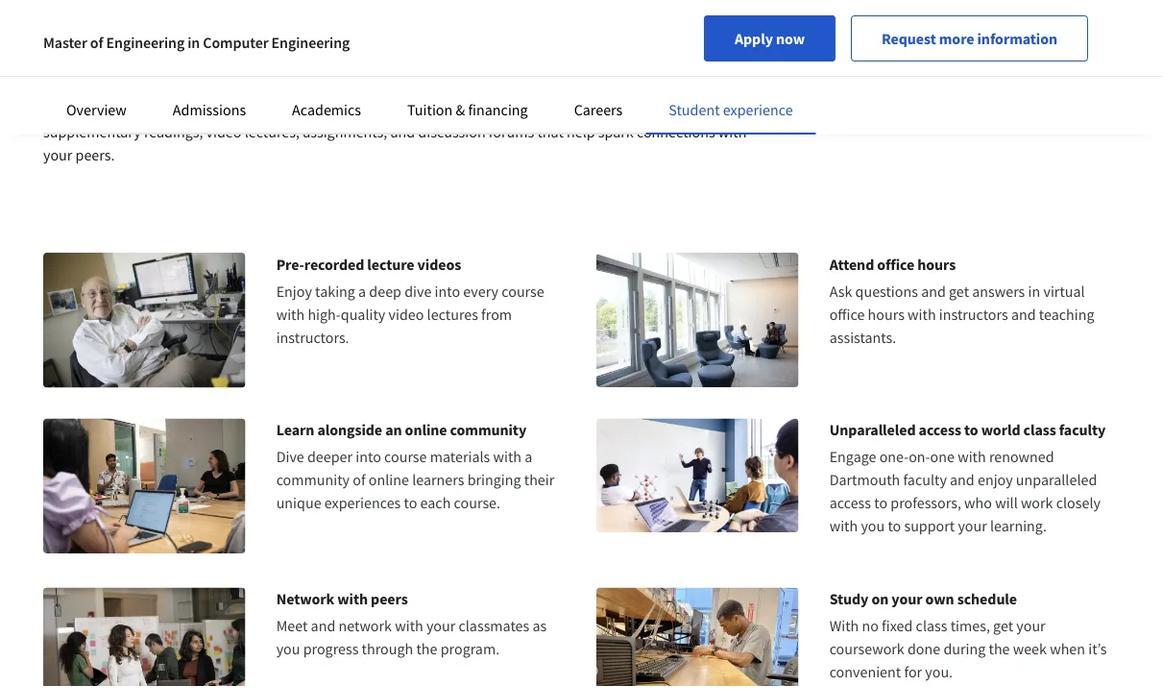 Task type: locate. For each thing, give the bounding box(es) containing it.
you up tuition
[[411, 76, 435, 95]]

admissions link
[[173, 100, 246, 119]]

fixed
[[882, 616, 913, 636]]

hours down questions
[[868, 305, 905, 324]]

0 horizontal spatial schedule
[[526, 76, 584, 95]]

overview
[[66, 100, 127, 119]]

0 vertical spatial into
[[435, 282, 460, 301]]

deeper
[[307, 447, 353, 467]]

and inside the network with peers meet and network with your classmates as you progress through the program.
[[311, 616, 336, 636]]

a up their
[[525, 447, 533, 467]]

courses down "degrees"
[[43, 99, 94, 118]]

1 horizontal spatial hours
[[918, 255, 956, 274]]

and inside unparalleled access to world class faculty engage one-on-one with renowned dartmouth faculty and enjoy unparalleled access to professors, who will work closely with you to support your learning.
[[950, 470, 975, 490]]

0 vertical spatial community
[[450, 420, 527, 440]]

for
[[904, 663, 922, 682]]

with down student experience
[[718, 122, 747, 141]]

taking
[[315, 282, 355, 301]]

1 vertical spatial schedule
[[958, 590, 1018, 609]]

1 engineering from the left
[[106, 33, 185, 52]]

in left computer
[[188, 33, 200, 52]]

during inside study on your own schedule with no fixed class times, get your coursework done during the week when it's convenient for you.
[[944, 639, 986, 659]]

0 vertical spatial you
[[411, 76, 435, 95]]

office
[[877, 255, 915, 274], [830, 305, 865, 324]]

1 horizontal spatial courses
[[564, 99, 616, 118]]

1 horizontal spatial engineering
[[272, 33, 350, 52]]

office up questions
[[877, 255, 915, 274]]

1 horizontal spatial the
[[989, 639, 1010, 659]]

experience
[[723, 100, 793, 119]]

you down dartmouth
[[861, 517, 885, 536]]

request more information
[[882, 29, 1058, 48]]

0 vertical spatial a
[[358, 282, 366, 301]]

degrees
[[43, 76, 95, 95]]

can
[[98, 99, 121, 118]]

faculty up unparalleled
[[1060, 420, 1106, 440]]

readings,
[[144, 122, 203, 141]]

during
[[215, 99, 257, 118], [944, 639, 986, 659]]

0 vertical spatial office
[[877, 255, 915, 274]]

access down dartmouth
[[830, 493, 871, 513]]

learn
[[438, 76, 471, 95]]

learners
[[412, 470, 465, 490]]

will
[[996, 493, 1018, 513]]

0 horizontal spatial courses
[[43, 99, 94, 118]]

0 horizontal spatial a
[[358, 282, 366, 301]]

apply
[[735, 29, 773, 48]]

1 vertical spatial video
[[389, 305, 424, 324]]

of right &
[[474, 99, 487, 118]]

on inside study on your own schedule with no fixed class times, get your coursework done during the week when it's convenient for you.
[[872, 590, 889, 609]]

the right 'through'
[[416, 639, 438, 659]]

schedule
[[526, 76, 584, 95], [958, 590, 1018, 609]]

into down the alongside
[[356, 447, 381, 467]]

attend office hours ask questions and get answers in virtual office hours with instructors and teaching assistants.
[[830, 255, 1095, 347]]

information
[[978, 29, 1058, 48]]

their
[[524, 470, 555, 490]]

class inside unparalleled access to world class faculty engage one-on-one with renowned dartmouth faculty and enjoy unparalleled access to professors, who will work closely with you to support your learning.
[[1024, 420, 1057, 440]]

1 vertical spatial you
[[861, 517, 885, 536]]

video inside pre-recorded lecture videos enjoy taking a deep dive into every course with high-quality video lectures from instructors.
[[389, 305, 424, 324]]

1 horizontal spatial office
[[877, 255, 915, 274]]

with inside degrees on coursera are powered by technology that lets you learn on your schedule and device of choice. courses can be completed during commutes or other short periods of spare time. courses include supplementary readings, video lectures, assignments, and discussion forums that help spark connections with your peers.
[[718, 122, 747, 141]]

with inside pre-recorded lecture videos enjoy taking a deep dive into every course with high-quality video lectures from instructors.
[[276, 305, 305, 324]]

get right times,
[[994, 616, 1014, 636]]

your down who
[[958, 517, 987, 536]]

1 the from the left
[[416, 639, 438, 659]]

on up no
[[872, 590, 889, 609]]

into up lectures
[[435, 282, 460, 301]]

video
[[206, 122, 242, 141], [389, 305, 424, 324]]

a inside the learn alongside an online community dive deeper into course materials with a community of online learners bringing their unique experiences to each course.
[[525, 447, 533, 467]]

video inside degrees on coursera are powered by technology that lets you learn on your schedule and device of choice. courses can be completed during commutes or other short periods of spare time. courses include supplementary readings, video lectures, assignments, and discussion forums that help spark connections with your peers.
[[206, 122, 242, 141]]

you inside unparalleled access to world class faculty engage one-on-one with renowned dartmouth faculty and enjoy unparalleled access to professors, who will work closely with you to support your learning.
[[861, 517, 885, 536]]

in inside "attend office hours ask questions and get answers in virtual office hours with instructors and teaching assistants."
[[1029, 282, 1041, 301]]

and up progress
[[311, 616, 336, 636]]

community up unique
[[276, 470, 350, 490]]

coursework
[[830, 639, 905, 659]]

with up bringing
[[493, 447, 522, 467]]

1 vertical spatial during
[[944, 639, 986, 659]]

with inside "attend office hours ask questions and get answers in virtual office hours with instructors and teaching assistants."
[[908, 305, 936, 324]]

overview link
[[66, 100, 127, 119]]

0 horizontal spatial hours
[[868, 305, 905, 324]]

work
[[1021, 493, 1054, 513]]

with down questions
[[908, 305, 936, 324]]

1 vertical spatial get
[[994, 616, 1014, 636]]

and up careers
[[587, 76, 611, 95]]

get inside study on your own schedule with no fixed class times, get your coursework done during the week when it's convenient for you.
[[994, 616, 1014, 636]]

program.
[[441, 639, 500, 659]]

a inside pre-recorded lecture videos enjoy taking a deep dive into every course with high-quality video lectures from instructors.
[[358, 282, 366, 301]]

1 horizontal spatial you
[[411, 76, 435, 95]]

your inside the network with peers meet and network with your classmates as you progress through the program.
[[427, 616, 456, 636]]

0 vertical spatial schedule
[[526, 76, 584, 95]]

student experience
[[669, 100, 793, 119]]

0 horizontal spatial video
[[206, 122, 242, 141]]

1 horizontal spatial community
[[450, 420, 527, 440]]

or
[[331, 99, 345, 118]]

0 horizontal spatial class
[[916, 616, 948, 636]]

tuition & financing link
[[407, 100, 528, 119]]

that up other
[[356, 76, 382, 95]]

on right learn
[[474, 76, 490, 95]]

of up experiences
[[353, 470, 366, 490]]

0 horizontal spatial get
[[949, 282, 969, 301]]

financing
[[468, 100, 528, 119]]

1 vertical spatial faculty
[[904, 470, 947, 490]]

through
[[362, 639, 413, 659]]

0 horizontal spatial office
[[830, 305, 865, 324]]

1 horizontal spatial on
[[474, 76, 490, 95]]

0 horizontal spatial the
[[416, 639, 438, 659]]

access
[[919, 420, 962, 440], [830, 493, 871, 513]]

1 horizontal spatial schedule
[[958, 590, 1018, 609]]

access up one
[[919, 420, 962, 440]]

1 vertical spatial online
[[369, 470, 409, 490]]

on for study
[[872, 590, 889, 609]]

spare
[[490, 99, 525, 118]]

0 horizontal spatial into
[[356, 447, 381, 467]]

the left week
[[989, 639, 1010, 659]]

you down meet at the bottom of the page
[[276, 639, 300, 659]]

to left 'each'
[[404, 493, 417, 513]]

get up the instructors
[[949, 282, 969, 301]]

1 horizontal spatial video
[[389, 305, 424, 324]]

request
[[882, 29, 936, 48]]

of inside the learn alongside an online community dive deeper into course materials with a community of online learners bringing their unique experiences to each course.
[[353, 470, 366, 490]]

2 horizontal spatial on
[[872, 590, 889, 609]]

and down "short"
[[391, 122, 415, 141]]

1 vertical spatial in
[[1029, 282, 1041, 301]]

class inside study on your own schedule with no fixed class times, get your coursework done during the week when it's convenient for you.
[[916, 616, 948, 636]]

faculty
[[1060, 420, 1106, 440], [904, 470, 947, 490]]

0 horizontal spatial on
[[98, 76, 115, 95]]

schedule inside degrees on coursera are powered by technology that lets you learn on your schedule and device of choice. courses can be completed during commutes or other short periods of spare time. courses include supplementary readings, video lectures, assignments, and discussion forums that help spark connections with your peers.
[[526, 76, 584, 95]]

courses up help
[[564, 99, 616, 118]]

the inside the network with peers meet and network with your classmates as you progress through the program.
[[416, 639, 438, 659]]

on up can
[[98, 76, 115, 95]]

with right one
[[958, 447, 986, 467]]

during down powered
[[215, 99, 257, 118]]

your up program.
[[427, 616, 456, 636]]

apply now button
[[704, 15, 836, 61]]

hours
[[918, 255, 956, 274], [868, 305, 905, 324]]

1 horizontal spatial into
[[435, 282, 460, 301]]

in left 'virtual'
[[1029, 282, 1041, 301]]

pre-
[[276, 255, 304, 274]]

0 vertical spatial get
[[949, 282, 969, 301]]

course inside pre-recorded lecture videos enjoy taking a deep dive into every course with high-quality video lectures from instructors.
[[502, 282, 545, 301]]

completed
[[143, 99, 212, 118]]

apply now
[[735, 29, 805, 48]]

1 horizontal spatial get
[[994, 616, 1014, 636]]

lets
[[385, 76, 408, 95]]

0 vertical spatial during
[[215, 99, 257, 118]]

2 the from the left
[[989, 639, 1010, 659]]

choice.
[[675, 76, 721, 95]]

class up renowned
[[1024, 420, 1057, 440]]

schedule up times,
[[958, 590, 1018, 609]]

student
[[669, 100, 720, 119]]

faculty up the professors, on the bottom of page
[[904, 470, 947, 490]]

into
[[435, 282, 460, 301], [356, 447, 381, 467]]

a
[[358, 282, 366, 301], [525, 447, 533, 467]]

by
[[262, 76, 277, 95]]

video down dive
[[389, 305, 424, 324]]

request more information button
[[851, 15, 1089, 61]]

1 horizontal spatial a
[[525, 447, 533, 467]]

course down an
[[384, 447, 427, 467]]

study
[[830, 590, 869, 609]]

0 horizontal spatial during
[[215, 99, 257, 118]]

master
[[43, 33, 87, 52]]

1 horizontal spatial access
[[919, 420, 962, 440]]

1 vertical spatial class
[[916, 616, 948, 636]]

0 horizontal spatial community
[[276, 470, 350, 490]]

every
[[463, 282, 499, 301]]

engineering up coursera
[[106, 33, 185, 52]]

community up materials
[[450, 420, 527, 440]]

your left peers.
[[43, 145, 72, 164]]

1 vertical spatial into
[[356, 447, 381, 467]]

schedule up 'time.'
[[526, 76, 584, 95]]

1 horizontal spatial class
[[1024, 420, 1057, 440]]

0 vertical spatial class
[[1024, 420, 1057, 440]]

online up experiences
[[369, 470, 409, 490]]

community
[[450, 420, 527, 440], [276, 470, 350, 490]]

0 horizontal spatial engineering
[[106, 33, 185, 52]]

course up the from
[[502, 282, 545, 301]]

1 horizontal spatial during
[[944, 639, 986, 659]]

one
[[931, 447, 955, 467]]

world
[[982, 420, 1021, 440]]

answers
[[973, 282, 1025, 301]]

1 vertical spatial access
[[830, 493, 871, 513]]

it's
[[1089, 639, 1107, 659]]

1 vertical spatial community
[[276, 470, 350, 490]]

careers
[[574, 100, 623, 119]]

engineering
[[106, 33, 185, 52], [272, 33, 350, 52]]

video down admissions link
[[206, 122, 242, 141]]

class up done
[[916, 616, 948, 636]]

get
[[949, 282, 969, 301], [994, 616, 1014, 636]]

0 horizontal spatial that
[[356, 76, 382, 95]]

1 horizontal spatial that
[[538, 122, 564, 141]]

that down 'time.'
[[538, 122, 564, 141]]

to
[[965, 420, 979, 440], [404, 493, 417, 513], [874, 493, 888, 513], [888, 517, 901, 536]]

during inside degrees on coursera are powered by technology that lets you learn on your schedule and device of choice. courses can be completed during commutes or other short periods of spare time. courses include supplementary readings, video lectures, assignments, and discussion forums that help spark connections with your peers.
[[215, 99, 257, 118]]

week
[[1013, 639, 1047, 659]]

2 vertical spatial you
[[276, 639, 300, 659]]

peers.
[[75, 145, 115, 164]]

1 vertical spatial course
[[384, 447, 427, 467]]

lecture
[[367, 255, 415, 274]]

1 vertical spatial hours
[[868, 305, 905, 324]]

online right an
[[405, 420, 447, 440]]

high-
[[308, 305, 341, 324]]

a up the quality
[[358, 282, 366, 301]]

0 horizontal spatial faculty
[[904, 470, 947, 490]]

0 horizontal spatial you
[[276, 639, 300, 659]]

classmates
[[459, 616, 530, 636]]

course
[[502, 282, 545, 301], [384, 447, 427, 467]]

you
[[411, 76, 435, 95], [861, 517, 885, 536], [276, 639, 300, 659]]

office down ask at top right
[[830, 305, 865, 324]]

times,
[[951, 616, 990, 636]]

0 vertical spatial video
[[206, 122, 242, 141]]

0 horizontal spatial access
[[830, 493, 871, 513]]

with down enjoy
[[276, 305, 305, 324]]

0 vertical spatial course
[[502, 282, 545, 301]]

questions
[[856, 282, 918, 301]]

1 vertical spatial a
[[525, 447, 533, 467]]

each
[[420, 493, 451, 513]]

engineering up technology
[[272, 33, 350, 52]]

academics link
[[292, 100, 361, 119]]

peers
[[371, 590, 408, 609]]

hours up questions
[[918, 255, 956, 274]]

1 horizontal spatial faculty
[[1060, 420, 1106, 440]]

discussion
[[418, 122, 486, 141]]

the inside study on your own schedule with no fixed class times, get your coursework done during the week when it's convenient for you.
[[989, 639, 1010, 659]]

0 horizontal spatial in
[[188, 33, 200, 52]]

1 horizontal spatial course
[[502, 282, 545, 301]]

of right device
[[659, 76, 672, 95]]

0 horizontal spatial course
[[384, 447, 427, 467]]

instructors.
[[276, 328, 349, 347]]

during down times,
[[944, 639, 986, 659]]

periods
[[422, 99, 471, 118]]

1 horizontal spatial in
[[1029, 282, 1041, 301]]

2 horizontal spatial you
[[861, 517, 885, 536]]

and up who
[[950, 470, 975, 490]]



Task type: describe. For each thing, give the bounding box(es) containing it.
and up the instructors
[[922, 282, 946, 301]]

dive
[[276, 447, 304, 467]]

dive
[[405, 282, 432, 301]]

0 vertical spatial faculty
[[1060, 420, 1106, 440]]

2 courses from the left
[[564, 99, 616, 118]]

professors,
[[891, 493, 962, 513]]

your up week
[[1017, 616, 1046, 636]]

network with peers meet and network with your classmates as you progress through the program.
[[276, 590, 547, 659]]

schedule inside study on your own schedule with no fixed class times, get your coursework done during the week when it's convenient for you.
[[958, 590, 1018, 609]]

computer
[[203, 33, 269, 52]]

technology
[[280, 76, 353, 95]]

get inside "attend office hours ask questions and get answers in virtual office hours with instructors and teaching assistants."
[[949, 282, 969, 301]]

network
[[339, 616, 392, 636]]

connections
[[637, 122, 715, 141]]

engage
[[830, 447, 877, 467]]

lectures,
[[245, 122, 300, 141]]

you inside the network with peers meet and network with your classmates as you progress through the program.
[[276, 639, 300, 659]]

enjoy
[[276, 282, 312, 301]]

meet
[[276, 616, 308, 636]]

support
[[905, 517, 955, 536]]

experiences
[[325, 493, 401, 513]]

with up the network
[[337, 590, 368, 609]]

no
[[862, 616, 879, 636]]

spark
[[598, 122, 634, 141]]

commutes
[[260, 99, 328, 118]]

as
[[533, 616, 547, 636]]

device
[[614, 76, 656, 95]]

1 vertical spatial that
[[538, 122, 564, 141]]

into inside pre-recorded lecture videos enjoy taking a deep dive into every course with high-quality video lectures from instructors.
[[435, 282, 460, 301]]

0 vertical spatial that
[[356, 76, 382, 95]]

who
[[965, 493, 992, 513]]

virtual
[[1044, 282, 1085, 301]]

tuition
[[407, 100, 453, 119]]

more
[[939, 29, 975, 48]]

time.
[[528, 99, 561, 118]]

learn alongside an online community dive deeper into course materials with a community of online learners bringing their unique experiences to each course.
[[276, 420, 555, 513]]

bringing
[[468, 470, 521, 490]]

0 vertical spatial hours
[[918, 255, 956, 274]]

forums
[[489, 122, 534, 141]]

deep
[[369, 282, 402, 301]]

quality
[[341, 305, 386, 324]]

and down answers in the right top of the page
[[1012, 305, 1036, 324]]

other
[[348, 99, 382, 118]]

&
[[456, 100, 465, 119]]

with down dartmouth
[[830, 517, 858, 536]]

with up 'through'
[[395, 616, 423, 636]]

student experience link
[[669, 100, 793, 119]]

1 vertical spatial office
[[830, 305, 865, 324]]

to left support
[[888, 517, 901, 536]]

teaching
[[1039, 305, 1095, 324]]

0 vertical spatial in
[[188, 33, 200, 52]]

on for degrees
[[98, 76, 115, 95]]

when
[[1050, 639, 1086, 659]]

attend
[[830, 255, 875, 274]]

your up fixed on the right bottom of page
[[892, 590, 923, 609]]

2 engineering from the left
[[272, 33, 350, 52]]

course inside the learn alongside an online community dive deeper into course materials with a community of online learners bringing their unique experiences to each course.
[[384, 447, 427, 467]]

your inside unparalleled access to world class faculty engage one-on-one with renowned dartmouth faculty and enjoy unparalleled access to professors, who will work closely with you to support your learning.
[[958, 517, 987, 536]]

instructors
[[939, 305, 1009, 324]]

0 vertical spatial online
[[405, 420, 447, 440]]

to left world
[[965, 420, 979, 440]]

tuition & financing
[[407, 100, 528, 119]]

pre-recorded lecture videos enjoy taking a deep dive into every course with high-quality video lectures from instructors.
[[276, 255, 545, 347]]

unparalleled access to world class faculty engage one-on-one with renowned dartmouth faculty and enjoy unparalleled access to professors, who will work closely with you to support your learning.
[[830, 420, 1106, 536]]

unparalleled
[[830, 420, 916, 440]]

academics
[[292, 100, 361, 119]]

master of engineering in computer engineering
[[43, 33, 350, 52]]

unique
[[276, 493, 321, 513]]

now
[[776, 29, 805, 48]]

you inside degrees on coursera are powered by technology that lets you learn on your schedule and device of choice. courses can be completed during commutes or other short periods of spare time. courses include supplementary readings, video lectures, assignments, and discussion forums that help spark connections with your peers.
[[411, 76, 435, 95]]

materials
[[430, 447, 490, 467]]

supplementary
[[43, 122, 141, 141]]

enjoy
[[978, 470, 1013, 490]]

include
[[619, 99, 666, 118]]

assignments,
[[303, 122, 387, 141]]

your up the spare
[[494, 76, 523, 95]]

careers link
[[574, 100, 623, 119]]

from
[[481, 305, 512, 324]]

an
[[385, 420, 402, 440]]

powered
[[202, 76, 259, 95]]

be
[[124, 99, 140, 118]]

alongside
[[317, 420, 382, 440]]

into inside the learn alongside an online community dive deeper into course materials with a community of online learners bringing their unique experiences to each course.
[[356, 447, 381, 467]]

0 vertical spatial access
[[919, 420, 962, 440]]

to down dartmouth
[[874, 493, 888, 513]]

unparalleled
[[1016, 470, 1097, 490]]

with
[[830, 616, 859, 636]]

closely
[[1057, 493, 1101, 513]]

done
[[908, 639, 941, 659]]

short
[[385, 99, 419, 118]]

convenient
[[830, 663, 901, 682]]

dartmouth
[[830, 470, 901, 490]]

learn
[[276, 420, 314, 440]]

study on your own schedule with no fixed class times, get your coursework done during the week when it's convenient for you.
[[830, 590, 1107, 682]]

1 courses from the left
[[43, 99, 94, 118]]

of right master
[[90, 33, 103, 52]]

you.
[[926, 663, 953, 682]]

to inside the learn alongside an online community dive deeper into course materials with a community of online learners bringing their unique experiences to each course.
[[404, 493, 417, 513]]

with inside the learn alongside an online community dive deeper into course materials with a community of online learners bringing their unique experiences to each course.
[[493, 447, 522, 467]]



Task type: vqa. For each thing, say whether or not it's contained in the screenshot.
COURSERA
yes



